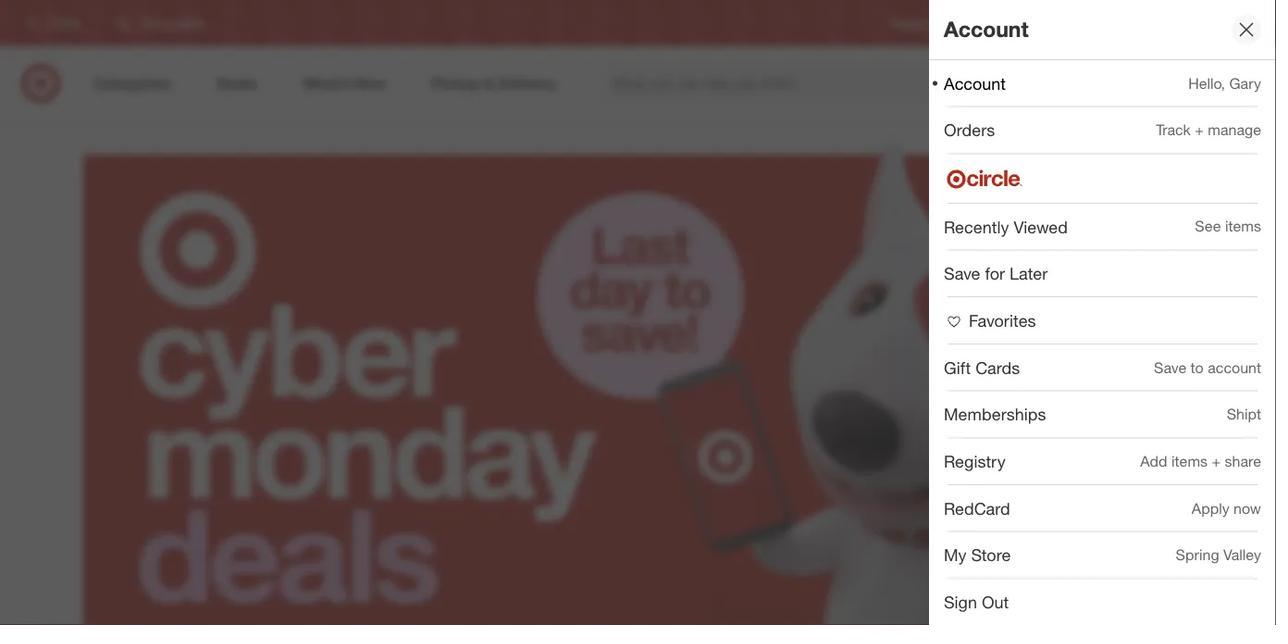 Task type: describe. For each thing, give the bounding box(es) containing it.
to
[[1191, 358, 1205, 376]]

registry inside account dialog
[[945, 451, 1006, 471]]

orders
[[945, 120, 996, 140]]

gift cards
[[945, 357, 1021, 377]]

stores
[[1234, 16, 1266, 30]]

hello, gary
[[1189, 74, 1262, 92]]

save for save for later
[[945, 263, 981, 283]]

0 horizontal spatial +
[[1196, 121, 1205, 139]]

add items + share
[[1141, 452, 1262, 470]]

hi, gary image
[[1183, 79, 1195, 90]]

save for later link
[[930, 250, 1277, 296]]

2 account from the top
[[945, 73, 1007, 93]]

1 vertical spatial +
[[1213, 452, 1221, 470]]

sign out
[[945, 592, 1010, 612]]

gift
[[945, 357, 972, 377]]

add
[[1141, 452, 1168, 470]]

shipt
[[1228, 405, 1262, 423]]

ad
[[1000, 16, 1014, 30]]

spring
[[1177, 546, 1220, 564]]

view favorites element
[[945, 310, 1037, 330]]

recently viewed
[[945, 216, 1069, 236]]

save for save to account
[[1155, 358, 1187, 376]]

track + manage
[[1157, 121, 1262, 139]]

find stores link
[[1209, 15, 1266, 31]]

weekly
[[962, 16, 997, 30]]

later
[[1010, 263, 1049, 283]]

memberships
[[945, 404, 1047, 424]]

items for registry
[[1172, 452, 1208, 470]]

target cyber monday deals, last day to save! image
[[83, 120, 1194, 625]]

account
[[1209, 358, 1262, 376]]

registry link
[[891, 15, 932, 31]]

share
[[1226, 452, 1262, 470]]

track
[[1157, 121, 1192, 139]]

account dialog
[[930, 0, 1277, 625]]



Task type: locate. For each thing, give the bounding box(es) containing it.
1 horizontal spatial registry
[[945, 451, 1006, 471]]

0 vertical spatial +
[[1196, 121, 1205, 139]]

manage
[[1209, 121, 1262, 139]]

What can we help you find? suggestions appear below search field
[[601, 63, 1043, 104]]

save for later
[[945, 263, 1049, 283]]

1 horizontal spatial items
[[1226, 217, 1262, 235]]

1 horizontal spatial save
[[1155, 358, 1187, 376]]

see
[[1196, 217, 1222, 235]]

0 vertical spatial save
[[945, 263, 981, 283]]

account up orders at the right top of page
[[945, 73, 1007, 93]]

+
[[1196, 121, 1205, 139], [1213, 452, 1221, 470]]

cards
[[976, 357, 1021, 377]]

out
[[982, 592, 1010, 612]]

weekly ad
[[962, 16, 1014, 30]]

hello,
[[1189, 74, 1226, 92]]

0 vertical spatial items
[[1226, 217, 1262, 235]]

save left to
[[1155, 358, 1187, 376]]

0 vertical spatial account
[[945, 16, 1029, 42]]

now
[[1234, 499, 1262, 517]]

registry
[[891, 16, 932, 30], [945, 451, 1006, 471]]

1 vertical spatial save
[[1155, 358, 1187, 376]]

0 horizontal spatial items
[[1172, 452, 1208, 470]]

weekly ad link
[[962, 15, 1014, 31]]

gary
[[1230, 74, 1262, 92]]

my store
[[945, 545, 1012, 565]]

recently
[[945, 216, 1010, 236]]

items
[[1226, 217, 1262, 235], [1172, 452, 1208, 470]]

redcard
[[945, 498, 1011, 518]]

1 account from the top
[[945, 16, 1029, 42]]

1 vertical spatial items
[[1172, 452, 1208, 470]]

registry up redcard
[[945, 451, 1006, 471]]

account hello, gary element
[[945, 73, 1007, 93]]

sign out link
[[930, 579, 1277, 625]]

1 horizontal spatial +
[[1213, 452, 1221, 470]]

save
[[945, 263, 981, 283], [1155, 358, 1187, 376]]

items for recently viewed
[[1226, 217, 1262, 235]]

0 vertical spatial registry
[[891, 16, 932, 30]]

apply
[[1193, 499, 1230, 517]]

store
[[972, 545, 1012, 565]]

my
[[945, 545, 967, 565]]

favorites link
[[930, 297, 1277, 343]]

find stores
[[1209, 16, 1266, 30]]

viewed
[[1014, 216, 1069, 236]]

spring valley
[[1177, 546, 1262, 564]]

account up account hello, gary element
[[945, 16, 1029, 42]]

registry left 'weekly'
[[891, 16, 932, 30]]

apply now
[[1193, 499, 1262, 517]]

find
[[1209, 16, 1231, 30]]

+ left share
[[1213, 452, 1221, 470]]

0 horizontal spatial save
[[945, 263, 981, 283]]

1 vertical spatial account
[[945, 73, 1007, 93]]

for
[[986, 263, 1006, 283]]

save to account
[[1155, 358, 1262, 376]]

1 vertical spatial registry
[[945, 451, 1006, 471]]

sign
[[945, 592, 978, 612]]

favorites
[[970, 310, 1037, 330]]

+ right track
[[1196, 121, 1205, 139]]

account
[[945, 16, 1029, 42], [945, 73, 1007, 93]]

valley
[[1224, 546, 1262, 564]]

items right see
[[1226, 217, 1262, 235]]

see items
[[1196, 217, 1262, 235]]

0 horizontal spatial registry
[[891, 16, 932, 30]]

save left for
[[945, 263, 981, 283]]

items right 'add'
[[1172, 452, 1208, 470]]



Task type: vqa. For each thing, say whether or not it's contained in the screenshot.
'reg' corresponding to $11.99
no



